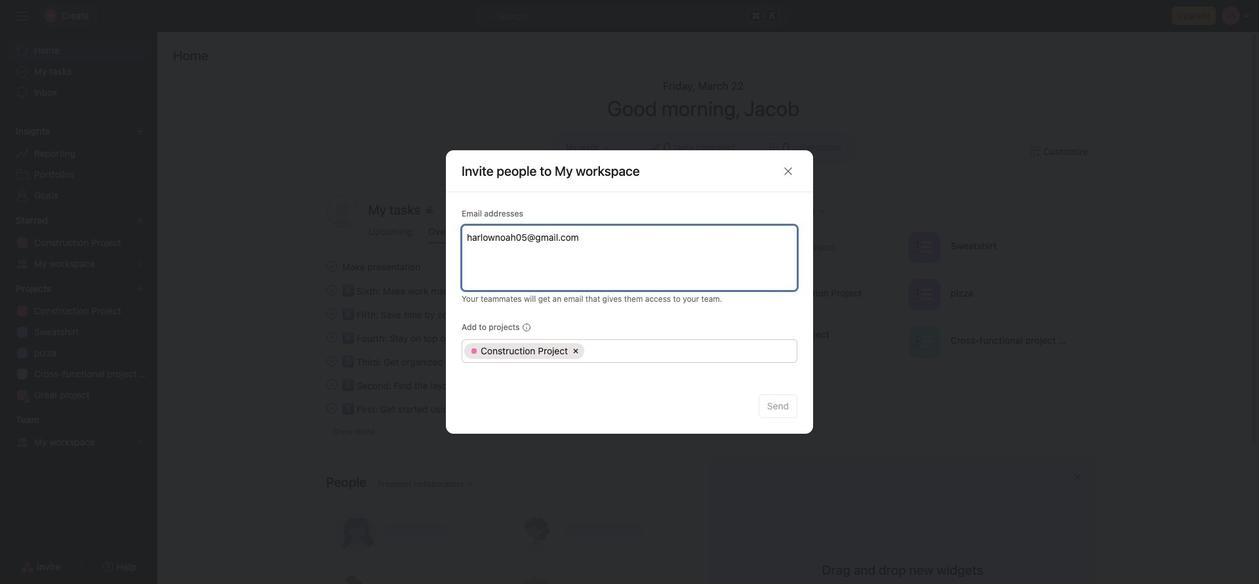 Task type: describe. For each thing, give the bounding box(es) containing it.
list image
[[917, 334, 932, 349]]

3 mark complete checkbox from the top
[[324, 377, 340, 392]]

1 mark complete image from the top
[[324, 306, 340, 322]]

2 mark complete image from the top
[[324, 282, 340, 298]]

1 mark complete checkbox from the top
[[324, 282, 340, 298]]

2 mark complete checkbox from the top
[[324, 306, 340, 322]]

projects element
[[0, 277, 157, 408]]

4 mark complete image from the top
[[324, 400, 340, 416]]

hide sidebar image
[[17, 10, 28, 21]]

board image
[[739, 286, 754, 302]]

mark complete image for 3rd mark complete option from the bottom
[[324, 329, 340, 345]]

4 mark complete checkbox from the top
[[324, 400, 340, 416]]



Task type: vqa. For each thing, say whether or not it's contained in the screenshot.
Report on
no



Task type: locate. For each thing, give the bounding box(es) containing it.
dismiss image
[[1073, 472, 1083, 482]]

2 mark complete checkbox from the top
[[324, 329, 340, 345]]

1 vertical spatial mark complete checkbox
[[324, 306, 340, 322]]

insights element
[[0, 119, 157, 209]]

3 mark complete checkbox from the top
[[324, 353, 340, 369]]

2 mark complete image from the top
[[324, 353, 340, 369]]

3 mark complete image from the top
[[324, 329, 340, 345]]

Mark complete checkbox
[[324, 259, 340, 274], [324, 329, 340, 345], [324, 377, 340, 392], [324, 400, 340, 416]]

list image
[[917, 239, 932, 255], [917, 286, 932, 302]]

teams element
[[0, 408, 157, 455]]

2 list image from the top
[[917, 286, 932, 302]]

row
[[463, 340, 797, 362], [463, 340, 797, 362]]

3 mark complete image from the top
[[324, 377, 340, 392]]

Mark complete checkbox
[[324, 282, 340, 298], [324, 306, 340, 322], [324, 353, 340, 369]]

cell
[[465, 343, 585, 359], [465, 343, 585, 359], [587, 343, 793, 359], [587, 343, 793, 359]]

mark complete image
[[324, 259, 340, 274], [324, 282, 340, 298], [324, 329, 340, 345]]

2 vertical spatial mark complete checkbox
[[324, 353, 340, 369]]

1 vertical spatial list image
[[917, 286, 932, 302]]

more information image
[[523, 324, 531, 331], [523, 324, 531, 331]]

list item
[[725, 227, 904, 267], [311, 278, 699, 302], [311, 302, 699, 325], [311, 325, 699, 349], [311, 349, 699, 373]]

0 vertical spatial mark complete checkbox
[[324, 282, 340, 298]]

1 mark complete checkbox from the top
[[324, 259, 340, 274]]

dialog
[[446, 150, 814, 434], [446, 150, 814, 434]]

1 list image from the top
[[917, 239, 932, 255]]

1 vertical spatial mark complete image
[[324, 282, 340, 298]]

add profile photo image
[[326, 196, 358, 227]]

starred element
[[0, 209, 157, 277]]

mark complete image for fourth mark complete option from the bottom of the page
[[324, 259, 340, 274]]

board image
[[739, 334, 754, 349]]

name@gmail.com, name@gmail.com, … text field
[[467, 229, 791, 245], [467, 229, 791, 245]]

2 vertical spatial mark complete image
[[324, 329, 340, 345]]

close this dialog image
[[784, 166, 794, 176], [784, 166, 794, 176]]

1 mark complete image from the top
[[324, 259, 340, 274]]

0 vertical spatial mark complete image
[[324, 259, 340, 274]]

global element
[[0, 32, 157, 111]]

0 vertical spatial list image
[[917, 239, 932, 255]]

mark complete image
[[324, 306, 340, 322], [324, 353, 340, 369], [324, 377, 340, 392], [324, 400, 340, 416]]



